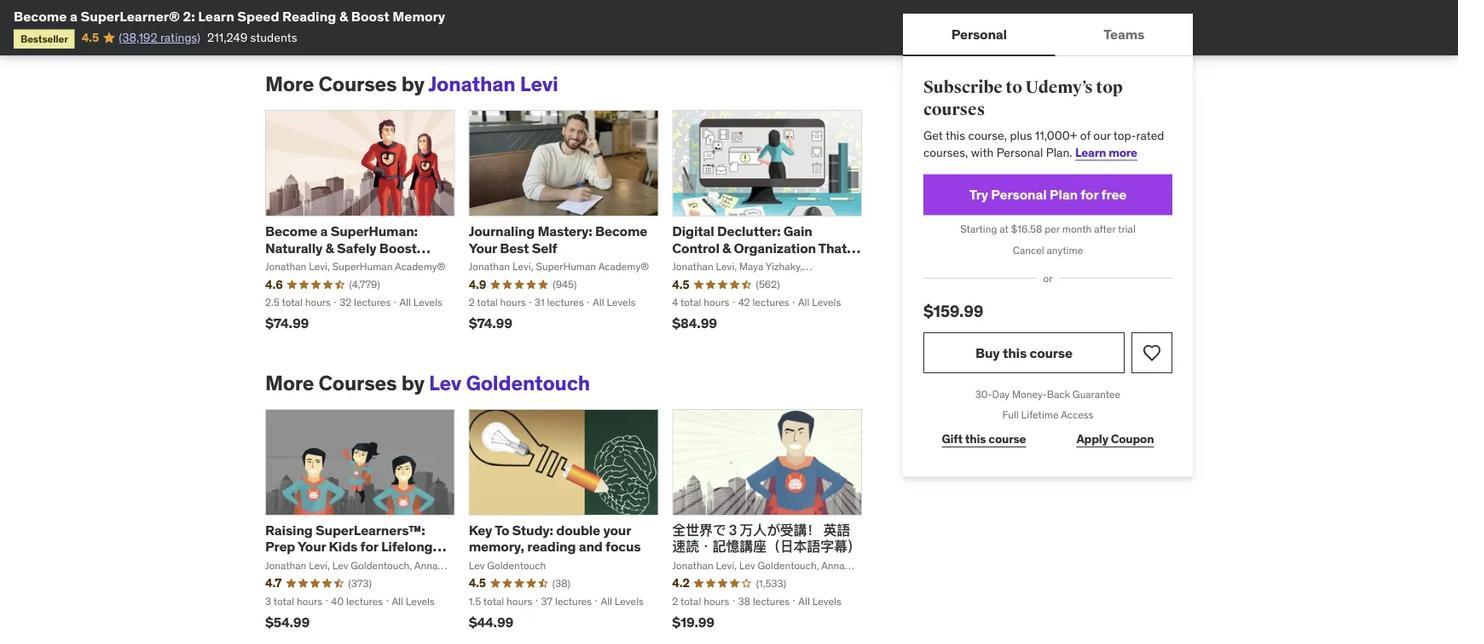 Task type: vqa. For each thing, say whether or not it's contained in the screenshot.
2.5 total hours
yes



Task type: describe. For each thing, give the bounding box(es) containing it.
key
[[469, 522, 492, 539]]

your
[[603, 522, 631, 539]]

(38)
[[553, 577, 571, 590]]

double
[[556, 522, 601, 539]]

become inside journaling mastery: become your best self jonathan levi, superhuman academy®
[[595, 223, 648, 240]]

try personal plan for free link
[[924, 174, 1173, 215]]

hours for key to study: double your memory, reading and focus
[[507, 595, 532, 608]]

course for buy this course
[[1030, 344, 1073, 361]]

academy® inside jonathan levi, maya yizhaky, superhuman academy®
[[735, 275, 786, 288]]

lectures for digital declutter: gain control & organization that lasts!
[[753, 296, 790, 309]]

4.7
[[265, 576, 282, 591]]

that
[[819, 239, 847, 257]]

after
[[1095, 223, 1116, 236]]

this for get
[[946, 128, 966, 143]]

levi, inside journaling mastery: become your best self jonathan levi, superhuman academy®
[[513, 260, 534, 273]]

$74.99 for become a superhuman: naturally & safely boost testosterone
[[265, 314, 309, 332]]

memory,
[[469, 538, 524, 556]]

levi, inside "全世界で３万人が受講！ 英語 速読・記憶講座（日本語字幕） jonathan levi, lev goldentouch, anna goldentouch"
[[716, 559, 737, 573]]

more courses by jonathan levi
[[265, 71, 558, 97]]

all for key to study: double your memory, reading and focus
[[601, 595, 612, 608]]

journaling mastery: become your best self jonathan levi, superhuman academy®
[[469, 223, 649, 273]]

boost inside the become a superhuman: naturally & safely boost testosterone
[[379, 239, 417, 257]]

more
[[1109, 144, 1138, 160]]

mastery:
[[538, 223, 592, 240]]

4.5 for digital declutter: gain control & organization that lasts!
[[672, 277, 690, 292]]

all levels for digital declutter: gain control & organization that lasts!
[[798, 296, 841, 309]]

for inside raising superlearners™: prep your kids for lifelong learning
[[360, 538, 378, 556]]

naturally
[[265, 239, 323, 257]]

hours for raising superlearners™: prep your kids for lifelong learning
[[297, 595, 323, 608]]

superlearners™:
[[316, 522, 425, 539]]

buy this course button
[[924, 333, 1125, 373]]

2.5
[[265, 296, 280, 309]]

0 horizontal spatial goldentouch,
[[265, 574, 327, 587]]

full
[[1003, 409, 1019, 422]]

buy
[[976, 344, 1000, 361]]

total for become a superhuman: naturally & safely boost testosterone
[[282, 296, 303, 309]]

1 vertical spatial learn
[[1076, 144, 1106, 160]]

ratings)
[[160, 30, 200, 45]]

(38,192
[[119, 30, 157, 45]]

total for 全世界で３万人が受講！ 英語 速読・記憶講座（日本語字幕）
[[681, 595, 701, 608]]

211,249 students
[[207, 30, 297, 45]]

32
[[340, 296, 352, 309]]

(373)
[[348, 577, 372, 590]]

at
[[1000, 223, 1009, 236]]

superlearner®
[[81, 7, 180, 25]]

cancel
[[1013, 244, 1045, 257]]

a for superlearner®
[[70, 7, 78, 25]]

self
[[532, 239, 557, 257]]

starting
[[961, 223, 997, 236]]

& for become
[[325, 239, 334, 257]]

this for buy
[[1003, 344, 1027, 361]]

plan.
[[1046, 144, 1073, 160]]

plan
[[1050, 186, 1078, 203]]

2 for $74.99
[[469, 296, 475, 309]]

(4,779)
[[349, 278, 380, 291]]

more courses by lev goldentouch
[[265, 370, 590, 396]]

lectures for 全世界で３万人が受講！ 英語 速読・記憶講座（日本語字幕）
[[753, 595, 790, 608]]

course,
[[968, 128, 1007, 143]]

key to study: double your memory, reading and focus link
[[469, 522, 641, 556]]

speed
[[237, 7, 279, 25]]

all for digital declutter: gain control & organization that lasts!
[[798, 296, 810, 309]]

gain
[[784, 223, 813, 240]]

$54.99
[[265, 614, 310, 631]]

all for raising superlearners™: prep your kids for lifelong learning
[[392, 595, 403, 608]]

anytime
[[1047, 244, 1083, 257]]

all levels for key to study: double your memory, reading and focus
[[601, 595, 644, 608]]

lev goldentouch link
[[429, 370, 590, 396]]

digital declutter: gain control & organization that lasts!
[[672, 223, 847, 273]]

1 horizontal spatial &
[[339, 7, 348, 25]]

testosterone
[[265, 256, 348, 273]]

& for digital
[[723, 239, 731, 257]]

all levels for 全世界で３万人が受講！ 英語 速読・記憶講座（日本語字幕）
[[799, 595, 842, 608]]

anna inside jonathan levi, lev goldentouch, anna goldentouch, superhuman academy®
[[414, 559, 438, 573]]

academy® inside journaling mastery: become your best self jonathan levi, superhuman academy®
[[598, 260, 649, 273]]

focus
[[606, 538, 641, 556]]

learn more link
[[1076, 144, 1138, 160]]

0 vertical spatial for
[[1081, 186, 1099, 203]]

teams
[[1104, 25, 1145, 43]]

personal inside the get this course, plus 11,000+ of our top-rated courses, with personal plan.
[[997, 144, 1043, 160]]

plus
[[1010, 128, 1032, 143]]

all levels for become a superhuman: naturally & safely boost testosterone
[[400, 296, 443, 309]]

levels for 全世界で３万人が受講！ 英語 速読・記憶講座（日本語字幕）
[[813, 595, 842, 608]]

$16.58
[[1011, 223, 1043, 236]]

hours for 全世界で３万人が受講！ 英語 速読・記憶講座（日本語字幕）
[[704, 595, 730, 608]]

become for become a superlearner® 2: learn speed reading & boost memory
[[14, 7, 67, 25]]

trial
[[1118, 223, 1136, 236]]

英語
[[823, 522, 850, 539]]

per
[[1045, 223, 1060, 236]]

562 reviews element
[[756, 278, 780, 292]]

lectures for journaling mastery: become your best self
[[547, 296, 584, 309]]

total for key to study: double your memory, reading and focus
[[483, 595, 504, 608]]

month
[[1063, 223, 1092, 236]]

control
[[672, 239, 720, 257]]

lev inside key to study: double your memory, reading and focus lev goldentouch
[[469, 559, 485, 573]]

jonathan inside jonathan levi, maya yizhaky, superhuman academy®
[[672, 260, 714, 273]]

31
[[535, 296, 545, 309]]

211,249
[[207, 30, 248, 45]]

all levels for journaling mastery: become your best self
[[593, 296, 636, 309]]

2:
[[183, 7, 195, 25]]

jonathan levi, lev goldentouch, anna goldentouch, superhuman academy®
[[265, 559, 442, 587]]

jonathan levi, maya yizhaky, superhuman academy®
[[672, 260, 803, 288]]

safely
[[337, 239, 377, 257]]

levels for raising superlearners™: prep your kids for lifelong learning
[[406, 595, 435, 608]]

jonathan levi link
[[428, 71, 558, 97]]

become a superhuman: naturally & safely boost testosterone
[[265, 223, 418, 273]]

4779 reviews element
[[349, 278, 380, 292]]

4
[[672, 296, 678, 309]]

of
[[1080, 128, 1091, 143]]

free
[[1102, 186, 1127, 203]]

journaling mastery: become your best self link
[[469, 223, 648, 257]]

all levels for raising superlearners™: prep your kids for lifelong learning
[[392, 595, 435, 608]]

(1,533)
[[756, 577, 786, 590]]

yizhaky,
[[766, 260, 803, 273]]

37
[[541, 595, 553, 608]]

4.2
[[672, 576, 690, 591]]

$19.99
[[672, 614, 715, 631]]

get
[[924, 128, 943, 143]]

learn more
[[1076, 144, 1138, 160]]

personal button
[[903, 14, 1056, 55]]

goldentouch inside key to study: double your memory, reading and focus lev goldentouch
[[487, 559, 546, 573]]

best
[[500, 239, 529, 257]]

declutter:
[[717, 223, 781, 240]]

back
[[1047, 388, 1070, 401]]

1533 reviews element
[[756, 577, 786, 591]]

superhuman inside jonathan levi, maya yizhaky, superhuman academy®
[[672, 275, 733, 288]]

lasts!
[[672, 256, 710, 273]]

lectures for raising superlearners™: prep your kids for lifelong learning
[[346, 595, 383, 608]]

academy® inside jonathan levi, lev goldentouch, anna goldentouch, superhuman academy®
[[392, 574, 442, 587]]

1.5 total hours
[[469, 595, 532, 608]]



Task type: locate. For each thing, give the bounding box(es) containing it.
0 vertical spatial 2
[[469, 296, 475, 309]]

maya
[[740, 260, 764, 273]]

全世界で３万人が受講！ 英語 速読・記憶講座（日本語字幕） jonathan levi, lev goldentouch, anna goldentouch
[[672, 522, 861, 587]]

goldentouch, down learning
[[265, 574, 327, 587]]

a for superhuman:
[[320, 223, 328, 240]]

all
[[400, 296, 411, 309], [593, 296, 604, 309], [798, 296, 810, 309], [392, 595, 403, 608], [601, 595, 612, 608], [799, 595, 810, 608]]

your for raising
[[298, 538, 326, 556]]

apply coupon button
[[1058, 423, 1173, 457]]

reading
[[282, 7, 336, 25]]

1 vertical spatial courses
[[319, 370, 397, 396]]

subscribe
[[924, 77, 1003, 98]]

all right 38 lectures at the bottom of the page
[[799, 595, 810, 608]]

this right gift
[[965, 432, 986, 447]]

reviews
[[326, 19, 368, 35]]

boost
[[351, 7, 390, 25], [379, 239, 417, 257]]

goldentouch, up "(373)"
[[351, 559, 412, 573]]

a
[[70, 7, 78, 25], [320, 223, 328, 240]]

jonathan inside "全世界で３万人が受講！ 英語 速読・記憶講座（日本語字幕） jonathan levi, lev goldentouch, anna goldentouch"
[[672, 559, 714, 573]]

0 horizontal spatial 2
[[469, 296, 475, 309]]

& right all
[[339, 7, 348, 25]]

to
[[1006, 77, 1023, 98]]

this inside the get this course, plus 11,000+ of our top-rated courses, with personal plan.
[[946, 128, 966, 143]]

goldentouch down 31
[[466, 370, 590, 396]]

top-
[[1114, 128, 1137, 143]]

tab list containing personal
[[903, 14, 1193, 56]]

2 total hours down "4.9"
[[469, 296, 526, 309]]

lectures down "373 reviews" element
[[346, 595, 383, 608]]

courses down 32 lectures
[[319, 370, 397, 396]]

academy® left lasts!
[[598, 260, 649, 273]]

0 vertical spatial your
[[469, 239, 497, 257]]

all right 31 lectures
[[593, 296, 604, 309]]

全世界で３万人が受講！
[[672, 522, 821, 539]]

0 vertical spatial a
[[70, 7, 78, 25]]

raising superlearners™: prep your kids for lifelong learning link
[[265, 522, 446, 572]]

0 vertical spatial more
[[265, 71, 314, 97]]

1 horizontal spatial 2
[[672, 595, 678, 608]]

lectures down 945 reviews element in the top of the page
[[547, 296, 584, 309]]

anna inside "全世界で３万人が受講！ 英語 速読・記憶講座（日本語字幕） jonathan levi, lev goldentouch, anna goldentouch"
[[821, 559, 845, 573]]

academy® down maya on the top right
[[735, 275, 786, 288]]

0 horizontal spatial your
[[298, 538, 326, 556]]

all for 全世界で３万人が受講！ 英語 速読・記憶講座（日本語字幕）
[[799, 595, 810, 608]]

total for digital declutter: gain control & organization that lasts!
[[681, 296, 701, 309]]

0 horizontal spatial for
[[360, 538, 378, 556]]

levi, inside jonathan levi, lev goldentouch, anna goldentouch, superhuman academy®
[[309, 559, 330, 573]]

hours left 31
[[500, 296, 526, 309]]

goldentouch, inside "全世界で３万人が受講！ 英語 速読・記憶講座（日本語字幕） jonathan levi, lev goldentouch, anna goldentouch"
[[758, 559, 819, 573]]

3 total hours
[[265, 595, 323, 608]]

total for raising superlearners™: prep your kids for lifelong learning
[[274, 595, 294, 608]]

become up testosterone
[[265, 223, 317, 240]]

more for more courses by jonathan levi
[[265, 71, 314, 97]]

superhuman
[[332, 260, 393, 273], [536, 260, 596, 273], [672, 275, 733, 288], [329, 574, 389, 587]]

all levels
[[400, 296, 443, 309], [593, 296, 636, 309], [798, 296, 841, 309], [392, 595, 435, 608], [601, 595, 644, 608], [799, 595, 842, 608]]

30-
[[976, 388, 992, 401]]

jonathan left levi
[[428, 71, 516, 97]]

this for gift
[[965, 432, 986, 447]]

& inside digital declutter: gain control & organization that lasts!
[[723, 239, 731, 257]]

$74.99 down 2.5 total hours
[[265, 314, 309, 332]]

personal down plus
[[997, 144, 1043, 160]]

(562)
[[756, 278, 780, 291]]

jonathan up 4.2
[[672, 559, 714, 573]]

superhuman up 40 lectures
[[329, 574, 389, 587]]

more
[[265, 71, 314, 97], [265, 370, 314, 396]]

0 vertical spatial by
[[401, 71, 425, 97]]

32 lectures
[[340, 296, 391, 309]]

raising superlearners™: prep your kids for lifelong learning
[[265, 522, 433, 572]]

1 vertical spatial 2 total hours
[[672, 595, 730, 608]]

this right the buy
[[1003, 344, 1027, 361]]

get this course, plus 11,000+ of our top-rated courses, with personal plan.
[[924, 128, 1165, 160]]

2 horizontal spatial 4.5
[[672, 277, 690, 292]]

2 courses from the top
[[319, 370, 397, 396]]

lectures for become a superhuman: naturally & safely boost testosterone
[[354, 296, 391, 309]]

levels for become a superhuman: naturally & safely boost testosterone
[[414, 296, 443, 309]]

$44.99
[[469, 614, 514, 631]]

wishlist image
[[1142, 343, 1163, 363]]

2 anna from the left
[[821, 559, 845, 573]]

11,000+
[[1035, 128, 1078, 143]]

goldentouch up $19.99
[[672, 574, 731, 587]]

levi, for raising superlearners™: prep your kids for lifelong learning
[[309, 559, 330, 573]]

2
[[469, 296, 475, 309], [672, 595, 678, 608]]

key to study: double your memory, reading and focus lev goldentouch
[[469, 522, 641, 573]]

lectures down 4779 reviews element
[[354, 296, 391, 309]]

total right "3"
[[274, 595, 294, 608]]

our
[[1094, 128, 1111, 143]]

by for jonathan
[[401, 71, 425, 97]]

course for gift this course
[[989, 432, 1026, 447]]

courses
[[319, 71, 397, 97], [319, 370, 397, 396]]

1 horizontal spatial become
[[265, 223, 317, 240]]

945 reviews element
[[553, 278, 577, 292]]

37 lectures
[[541, 595, 592, 608]]

0 vertical spatial course
[[1030, 344, 1073, 361]]

levi, down the naturally
[[309, 260, 330, 273]]

lev inside "全世界で３万人が受講！ 英語 速読・記憶講座（日本語字幕） jonathan levi, lev goldentouch, anna goldentouch"
[[740, 559, 755, 573]]

digital
[[672, 223, 714, 240]]

personal
[[952, 25, 1007, 43], [997, 144, 1043, 160], [991, 186, 1047, 203]]

levels for key to study: double your memory, reading and focus
[[615, 595, 644, 608]]

subscribe to udemy's top courses
[[924, 77, 1123, 120]]

jonathan down control
[[672, 260, 714, 273]]

more for more courses by lev goldentouch
[[265, 370, 314, 396]]

this inside button
[[1003, 344, 1027, 361]]

jonathan inside jonathan levi, lev goldentouch, anna goldentouch, superhuman academy®
[[265, 559, 307, 573]]

a inside the become a superhuman: naturally & safely boost testosterone
[[320, 223, 328, 240]]

levels left 1.5
[[406, 595, 435, 608]]

速読・記憶講座（日本語字幕）
[[672, 538, 861, 556]]

2 by from the top
[[401, 370, 425, 396]]

courses,
[[924, 144, 968, 160]]

0 vertical spatial boost
[[351, 7, 390, 25]]

levels right 32 lectures
[[414, 296, 443, 309]]

4.5 up 1.5
[[469, 576, 486, 591]]

this up courses,
[[946, 128, 966, 143]]

become inside the become a superhuman: naturally & safely boost testosterone
[[265, 223, 317, 240]]

2 total hours
[[469, 296, 526, 309], [672, 595, 730, 608]]

hours left 37
[[507, 595, 532, 608]]

students
[[250, 30, 297, 45]]

40 lectures
[[331, 595, 383, 608]]

$74.99 down "4.9"
[[469, 314, 513, 332]]

4.5
[[82, 30, 99, 45], [672, 277, 690, 292], [469, 576, 486, 591]]

total down "4.9"
[[477, 296, 498, 309]]

your inside journaling mastery: become your best self jonathan levi, superhuman academy®
[[469, 239, 497, 257]]

superhuman inside journaling mastery: become your best self jonathan levi, superhuman academy®
[[536, 260, 596, 273]]

0 vertical spatial 4.5
[[82, 30, 99, 45]]

jonathan up "4.9"
[[469, 260, 510, 273]]

hours left 32
[[305, 296, 331, 309]]

for right kids
[[360, 538, 378, 556]]

373 reviews element
[[348, 577, 372, 591]]

2 $74.99 from the left
[[469, 314, 513, 332]]

1 vertical spatial 2
[[672, 595, 678, 608]]

levi, left maya on the top right
[[716, 260, 737, 273]]

hours for digital declutter: gain control & organization that lasts!
[[704, 296, 730, 309]]

jonathan down prep at the left of page
[[265, 559, 307, 573]]

2 for $19.99
[[672, 595, 678, 608]]

1 horizontal spatial 2 total hours
[[672, 595, 730, 608]]

2 down 4.2
[[672, 595, 678, 608]]

course
[[1030, 344, 1073, 361], [989, 432, 1026, 447]]

2 vertical spatial personal
[[991, 186, 1047, 203]]

2.5 total hours
[[265, 296, 331, 309]]

boost right safely
[[379, 239, 417, 257]]

1 by from the top
[[401, 71, 425, 97]]

38 reviews element
[[553, 577, 571, 591]]

udemy's
[[1026, 77, 1093, 98]]

0 vertical spatial this
[[946, 128, 966, 143]]

& inside the become a superhuman: naturally & safely boost testosterone
[[325, 239, 334, 257]]

1 horizontal spatial learn
[[1076, 144, 1106, 160]]

0 horizontal spatial learn
[[198, 7, 234, 25]]

0 horizontal spatial $74.99
[[265, 314, 309, 332]]

0 horizontal spatial anna
[[414, 559, 438, 573]]

course inside button
[[1030, 344, 1073, 361]]

jonathan down the naturally
[[265, 260, 307, 273]]

1 horizontal spatial for
[[1081, 186, 1099, 203]]

course down full
[[989, 432, 1026, 447]]

2 horizontal spatial goldentouch,
[[758, 559, 819, 573]]

total right 2.5
[[282, 296, 303, 309]]

anna down lifelong
[[414, 559, 438, 573]]

all right 37 lectures
[[601, 595, 612, 608]]

0 horizontal spatial 2 total hours
[[469, 296, 526, 309]]

0 horizontal spatial course
[[989, 432, 1026, 447]]

courses for jonathan levi
[[319, 71, 397, 97]]

$74.99 for journaling mastery: become your best self
[[469, 314, 513, 332]]

hours left 42
[[704, 296, 730, 309]]

0 horizontal spatial become
[[14, 7, 67, 25]]

courses down the reviews at the top of page
[[319, 71, 397, 97]]

academy® down lifelong
[[392, 574, 442, 587]]

1 vertical spatial goldentouch
[[487, 559, 546, 573]]

0 vertical spatial 2 total hours
[[469, 296, 526, 309]]

your for journaling
[[469, 239, 497, 257]]

1 vertical spatial boost
[[379, 239, 417, 257]]

total right 4
[[681, 296, 701, 309]]

1 horizontal spatial 4.5
[[469, 576, 486, 591]]

levi, for digital declutter: gain control & organization that lasts!
[[716, 260, 737, 273]]

1 vertical spatial by
[[401, 370, 425, 396]]

by for lev
[[401, 370, 425, 396]]

1 horizontal spatial a
[[320, 223, 328, 240]]

a left superlearner®
[[70, 7, 78, 25]]

all right 42 lectures
[[798, 296, 810, 309]]

more down students at left top
[[265, 71, 314, 97]]

become a superhuman: naturally & safely boost testosterone link
[[265, 223, 431, 273]]

2 total hours for $74.99
[[469, 296, 526, 309]]

show all reviews
[[276, 19, 368, 35]]

levi
[[520, 71, 558, 97]]

0 vertical spatial personal
[[952, 25, 1007, 43]]

1 vertical spatial 4.5
[[672, 277, 690, 292]]

bestseller
[[20, 32, 68, 45]]

all for become a superhuman: naturally & safely boost testosterone
[[400, 296, 411, 309]]

total down 4.2
[[681, 595, 701, 608]]

become for become a superhuman: naturally & safely boost testosterone
[[265, 223, 317, 240]]

1 vertical spatial course
[[989, 432, 1026, 447]]

starting at $16.58 per month after trial cancel anytime
[[961, 223, 1136, 257]]

hours left 40
[[297, 595, 323, 608]]

4.5 down superlearner®
[[82, 30, 99, 45]]

1 vertical spatial your
[[298, 538, 326, 556]]

total for journaling mastery: become your best self
[[477, 296, 498, 309]]

2 vertical spatial this
[[965, 432, 986, 447]]

show all reviews button
[[265, 10, 379, 44]]

0 horizontal spatial 4.5
[[82, 30, 99, 45]]

superhuman down lasts!
[[672, 275, 733, 288]]

0 vertical spatial goldentouch
[[466, 370, 590, 396]]

1 vertical spatial for
[[360, 538, 378, 556]]

1 vertical spatial personal
[[997, 144, 1043, 160]]

academy® down superhuman:
[[395, 260, 446, 273]]

goldentouch, up the (1,533)
[[758, 559, 819, 573]]

goldentouch inside "全世界で３万人が受講！ 英語 速読・記憶講座（日本語字幕） jonathan levi, lev goldentouch, anna goldentouch"
[[672, 574, 731, 587]]

goldentouch down memory,
[[487, 559, 546, 573]]

more down 2.5 total hours
[[265, 370, 314, 396]]

organization
[[734, 239, 816, 257]]

2 horizontal spatial become
[[595, 223, 648, 240]]

& up jonathan levi, maya yizhaky, superhuman academy®
[[723, 239, 731, 257]]

1 vertical spatial more
[[265, 370, 314, 396]]

1 horizontal spatial $74.99
[[469, 314, 513, 332]]

superhuman inside jonathan levi, lev goldentouch, anna goldentouch, superhuman academy®
[[329, 574, 389, 587]]

30-day money-back guarantee full lifetime access
[[976, 388, 1121, 422]]

0 vertical spatial courses
[[319, 71, 397, 97]]

levels left 4
[[607, 296, 636, 309]]

reading
[[527, 538, 576, 556]]

40
[[331, 595, 344, 608]]

for
[[1081, 186, 1099, 203], [360, 538, 378, 556]]

a left safely
[[320, 223, 328, 240]]

1 more from the top
[[265, 71, 314, 97]]

levels down that
[[812, 296, 841, 309]]

your left kids
[[298, 538, 326, 556]]

1 vertical spatial this
[[1003, 344, 1027, 361]]

total right 1.5
[[483, 595, 504, 608]]

learn up 211,249
[[198, 7, 234, 25]]

levi, down kids
[[309, 559, 330, 573]]

all levels right 31 lectures
[[593, 296, 636, 309]]

your
[[469, 239, 497, 257], [298, 538, 326, 556]]

your inside raising superlearners™: prep your kids for lifelong learning
[[298, 538, 326, 556]]

journaling
[[469, 223, 535, 240]]

become up bestseller at top
[[14, 7, 67, 25]]

0 vertical spatial learn
[[198, 7, 234, 25]]

lectures down 562 reviews 'element'
[[753, 296, 790, 309]]

hours for journaling mastery: become your best self
[[500, 296, 526, 309]]

all
[[310, 19, 323, 35]]

levels down focus
[[615, 595, 644, 608]]

2 vertical spatial goldentouch
[[672, 574, 731, 587]]

to
[[495, 522, 509, 539]]

2 more from the top
[[265, 370, 314, 396]]

2 total hours up $19.99
[[672, 595, 730, 608]]

gift this course
[[942, 432, 1026, 447]]

1 anna from the left
[[414, 559, 438, 573]]

all for journaling mastery: become your best self
[[593, 296, 604, 309]]

superhuman up the (4,779) on the top of the page
[[332, 260, 393, 273]]

levi, for become a superhuman: naturally & safely boost testosterone
[[309, 260, 330, 273]]

2 horizontal spatial &
[[723, 239, 731, 257]]

lev inside jonathan levi, lev goldentouch, anna goldentouch, superhuman academy®
[[332, 559, 348, 573]]

$159.99
[[924, 301, 984, 321]]

coupon
[[1111, 432, 1154, 447]]

levels for digital declutter: gain control & organization that lasts!
[[812, 296, 841, 309]]

1 horizontal spatial course
[[1030, 344, 1073, 361]]

lectures down 1533 reviews element at the bottom right
[[753, 595, 790, 608]]

jonathan inside journaling mastery: become your best self jonathan levi, superhuman academy®
[[469, 260, 510, 273]]

become right mastery:
[[595, 223, 648, 240]]

(38,192 ratings)
[[119, 30, 200, 45]]

1 horizontal spatial your
[[469, 239, 497, 257]]

2 vertical spatial 4.5
[[469, 576, 486, 591]]

4.5 up 4
[[672, 277, 690, 292]]

all right 40 lectures
[[392, 595, 403, 608]]

all right 32 lectures
[[400, 296, 411, 309]]

your left best
[[469, 239, 497, 257]]

all levels down focus
[[601, 595, 644, 608]]

all levels right 32 lectures
[[400, 296, 443, 309]]

1 horizontal spatial goldentouch,
[[351, 559, 412, 573]]

levi, down best
[[513, 260, 534, 273]]

lectures down 38 reviews element
[[555, 595, 592, 608]]

1.5
[[469, 595, 481, 608]]

for left free
[[1081, 186, 1099, 203]]

hours left 38 on the bottom right of the page
[[704, 595, 730, 608]]

levi, down 全世界で３万人が受講！
[[716, 559, 737, 573]]

lectures for key to study: double your memory, reading and focus
[[555, 595, 592, 608]]

all levels right 38 lectures at the bottom of the page
[[799, 595, 842, 608]]

levels right 38 lectures at the bottom of the page
[[813, 595, 842, 608]]

by
[[401, 71, 425, 97], [401, 370, 425, 396]]

study:
[[512, 522, 553, 539]]

try personal plan for free
[[970, 186, 1127, 203]]

1 vertical spatial a
[[320, 223, 328, 240]]

levels for journaling mastery: become your best self
[[607, 296, 636, 309]]

tab list
[[903, 14, 1193, 56]]

0 horizontal spatial &
[[325, 239, 334, 257]]

jonathan levi, superhuman academy®
[[265, 260, 446, 273]]

superhuman up (945)
[[536, 260, 596, 273]]

& left safely
[[325, 239, 334, 257]]

become
[[14, 7, 67, 25], [265, 223, 317, 240], [595, 223, 648, 240]]

raising
[[265, 522, 313, 539]]

boost left memory
[[351, 7, 390, 25]]

1 $74.99 from the left
[[265, 314, 309, 332]]

2 down "4.9"
[[469, 296, 475, 309]]

$74.99
[[265, 314, 309, 332], [469, 314, 513, 332]]

course up back
[[1030, 344, 1073, 361]]

learn down of
[[1076, 144, 1106, 160]]

0 horizontal spatial a
[[70, 7, 78, 25]]

personal up $16.58
[[991, 186, 1047, 203]]

1 horizontal spatial anna
[[821, 559, 845, 573]]

courses for lev goldentouch
[[319, 370, 397, 396]]

hours for become a superhuman: naturally & safely boost testosterone
[[305, 296, 331, 309]]

38 lectures
[[738, 595, 790, 608]]

1 courses from the top
[[319, 71, 397, 97]]

teams button
[[1056, 14, 1193, 55]]

personal inside button
[[952, 25, 1007, 43]]

anna down 英語
[[821, 559, 845, 573]]

all levels down lifelong
[[392, 595, 435, 608]]

levi, inside jonathan levi, maya yizhaky, superhuman academy®
[[716, 260, 737, 273]]

2 total hours for $19.99
[[672, 595, 730, 608]]

hours
[[305, 296, 331, 309], [500, 296, 526, 309], [704, 296, 730, 309], [297, 595, 323, 608], [507, 595, 532, 608], [704, 595, 730, 608]]

personal up subscribe
[[952, 25, 1007, 43]]

4.5 for key to study: double your memory, reading and focus
[[469, 576, 486, 591]]

all levels down yizhaky,
[[798, 296, 841, 309]]



